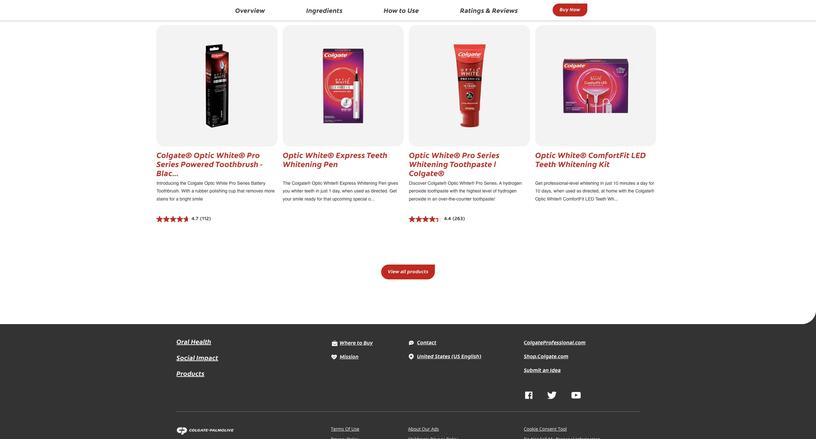 Task type: locate. For each thing, give the bounding box(es) containing it.
as inside "the colgate® optic white® express whitening pen gives you whiter teeth in just 1 day, when used as directed. get your smile ready for that upcoming special o..."
[[365, 188, 370, 194]]

led
[[632, 149, 646, 160], [586, 196, 595, 201]]

1 horizontal spatial series
[[237, 181, 250, 186]]

pro up highest
[[476, 181, 483, 186]]

whitening up the
[[283, 158, 322, 169]]

0 horizontal spatial with
[[450, 188, 458, 194]]

0 horizontal spatial 10
[[536, 188, 541, 194]]

about
[[408, 426, 421, 432]]

bright
[[180, 196, 191, 201]]

get inside "the colgate® optic white® express whitening pen gives you whiter teeth in just 1 day, when used as directed. get your smile ready for that upcoming special o..."
[[390, 188, 397, 194]]

10 up home
[[614, 181, 619, 186]]

where to buy link
[[331, 339, 373, 346]]

oral
[[177, 337, 190, 346]]

1 horizontal spatial 10
[[614, 181, 619, 186]]

ingredients button
[[300, 4, 349, 18]]

4.4
[[444, 217, 451, 221]]

for inside colgate® optic white® pro series powered toothbrush - blac... introducing the colgate optic white pro series battery toothbrush. with a rubber polishing cup that removes more stains for a bright smile
[[170, 196, 175, 201]]

contact
[[417, 339, 437, 346]]

1 horizontal spatial pen
[[379, 181, 387, 186]]

1 vertical spatial led
[[586, 196, 595, 201]]

white® inside "the colgate® optic white® express whitening pen gives you whiter teeth in just 1 day, when used as directed. get your smile ready for that upcoming special o..."
[[324, 181, 339, 186]]

2 horizontal spatial the
[[628, 188, 635, 194]]

0 vertical spatial get
[[536, 181, 543, 186]]

the
[[283, 181, 291, 186]]

white® inside get professional-level whitening in just 10 minutes a day for 10 days, when used as directed, at home with the colgate® optic white®  comfortfit led teeth wh...
[[547, 196, 562, 201]]

1 vertical spatial peroxide
[[409, 196, 427, 201]]

0 horizontal spatial teeth
[[367, 149, 388, 160]]

0 horizontal spatial when
[[342, 188, 353, 194]]

for down toothbrush. on the top left of the page
[[170, 196, 175, 201]]

days,
[[542, 188, 553, 194]]

2 smile from the left
[[293, 196, 303, 201]]

1 horizontal spatial that
[[324, 196, 331, 201]]

optic up the teeth
[[312, 181, 323, 186]]

0 vertical spatial a
[[637, 181, 640, 186]]

teeth
[[305, 188, 315, 194]]

a left day
[[637, 181, 640, 186]]

for right day
[[649, 181, 655, 186]]

1 horizontal spatial level
[[570, 181, 579, 186]]

battery
[[251, 181, 266, 186]]

in up the at
[[601, 181, 604, 186]]

1 vertical spatial level
[[483, 188, 492, 194]]

2 horizontal spatial a
[[637, 181, 640, 186]]

0 horizontal spatial just
[[321, 188, 328, 194]]

in right the teeth
[[316, 188, 319, 194]]

0 vertical spatial use
[[408, 6, 419, 14]]

0 horizontal spatial for
[[170, 196, 175, 201]]

whitening inside optic white® pro series whitening toothpaste | colgate® discover colgate® optic white® pro series. a hydrogen peroxide toothpaste with the highest level of hydrogen peroxide in an over-the-counter toothpaste!
[[409, 158, 448, 169]]

rounded corner image
[[802, 310, 817, 324]]

for right ready
[[317, 196, 322, 201]]

with up "the-"
[[450, 188, 458, 194]]

buy now button
[[553, 4, 588, 16]]

as left directed,
[[577, 188, 582, 194]]

1 horizontal spatial as
[[577, 188, 582, 194]]

white® inside optic white® express teeth whitening pen
[[305, 149, 334, 160]]

0 vertical spatial to
[[400, 6, 406, 14]]

used
[[354, 188, 364, 194], [566, 188, 576, 194]]

1 horizontal spatial buy
[[560, 6, 569, 13]]

hydrogen down a
[[498, 188, 517, 194]]

submit an idea link
[[524, 366, 561, 373]]

optic inside optic white® express teeth whitening pen
[[283, 149, 304, 160]]

an
[[433, 196, 438, 201], [543, 366, 549, 373]]

1 vertical spatial that
[[324, 196, 331, 201]]

smile
[[192, 196, 203, 201], [293, 196, 303, 201]]

use
[[408, 6, 419, 14], [352, 426, 360, 432]]

your
[[283, 196, 292, 201]]

0 horizontal spatial get
[[390, 188, 397, 194]]

introducing
[[157, 181, 179, 186]]

just left 1
[[321, 188, 328, 194]]

all
[[401, 268, 406, 274]]

directed.
[[371, 188, 389, 194]]

1 horizontal spatial to
[[400, 6, 406, 14]]

colgate® up whiter
[[292, 181, 311, 186]]

comfortfit
[[589, 149, 630, 160], [563, 196, 584, 201]]

colgate® up blac...
[[157, 149, 192, 160]]

day
[[641, 181, 648, 186]]

pen inside "the colgate® optic white® express whitening pen gives you whiter teeth in just 1 day, when used as directed. get your smile ready for that upcoming special o..."
[[379, 181, 387, 186]]

as inside get professional-level whitening in just 10 minutes a day for 10 days, when used as directed, at home with the colgate® optic white®  comfortfit led teeth wh...
[[577, 188, 582, 194]]

more
[[265, 188, 275, 194]]

united
[[417, 352, 434, 360]]

comfortfit inside optic white® comfortfit led teeth whitening kit
[[589, 149, 630, 160]]

optic up the
[[283, 149, 304, 160]]

1 smile from the left
[[192, 196, 203, 201]]

level left the whitening
[[570, 181, 579, 186]]

0 horizontal spatial level
[[483, 188, 492, 194]]

1 used from the left
[[354, 188, 364, 194]]

1 vertical spatial get
[[390, 188, 397, 194]]

for inside get professional-level whitening in just 10 minutes a day for 10 days, when used as directed, at home with the colgate® optic white®  comfortfit led teeth wh...
[[649, 181, 655, 186]]

2 horizontal spatial series
[[477, 149, 500, 160]]

0 vertical spatial buy
[[560, 6, 569, 13]]

cup
[[229, 188, 236, 194]]

1 horizontal spatial use
[[408, 6, 419, 14]]

use right of
[[352, 426, 360, 432]]

get down gives
[[390, 188, 397, 194]]

to
[[400, 6, 406, 14], [357, 339, 363, 346]]

0 vertical spatial peroxide
[[409, 188, 427, 194]]

oral health
[[177, 337, 211, 346]]

1 vertical spatial just
[[321, 188, 328, 194]]

idea
[[550, 366, 561, 373]]

0 vertical spatial 10
[[614, 181, 619, 186]]

about our ads
[[408, 426, 439, 432]]

pen up directed.
[[379, 181, 387, 186]]

0 vertical spatial just
[[605, 181, 612, 186]]

the up "with"
[[180, 181, 186, 186]]

reviews
[[492, 6, 518, 14]]

white® inside optic white® comfortfit led teeth whitening kit
[[558, 149, 587, 160]]

that right the cup
[[237, 188, 245, 194]]

0 horizontal spatial pen
[[324, 158, 338, 169]]

to right where
[[357, 339, 363, 346]]

that inside colgate® optic white® pro series powered toothbrush - blac... introducing the colgate optic white pro series battery toothbrush. with a rubber polishing cup that removes more stains for a bright smile
[[237, 188, 245, 194]]

now
[[570, 6, 581, 13]]

1 horizontal spatial used
[[566, 188, 576, 194]]

1 vertical spatial an
[[543, 366, 549, 373]]

when inside "the colgate® optic white® express whitening pen gives you whiter teeth in just 1 day, when used as directed. get your smile ready for that upcoming special o..."
[[342, 188, 353, 194]]

1 horizontal spatial in
[[428, 196, 431, 201]]

whitening
[[283, 158, 322, 169], [409, 158, 448, 169], [558, 158, 598, 169], [357, 181, 377, 186]]

a left bright on the top left of the page
[[176, 196, 179, 201]]

when down professional-
[[554, 188, 565, 194]]

an inside optic white® pro series whitening toothpaste | colgate® discover colgate® optic white® pro series. a hydrogen peroxide toothpaste with the highest level of hydrogen peroxide in an over-the-counter toothpaste!
[[433, 196, 438, 201]]

use for how to use
[[408, 6, 419, 14]]

level left of
[[483, 188, 492, 194]]

how
[[384, 6, 398, 14]]

with
[[450, 188, 458, 194], [619, 188, 627, 194]]

used down professional-
[[566, 188, 576, 194]]

use for terms of use
[[352, 426, 360, 432]]

rubber
[[195, 188, 208, 194]]

0 vertical spatial level
[[570, 181, 579, 186]]

0 vertical spatial pen
[[324, 158, 338, 169]]

2 vertical spatial a
[[176, 196, 179, 201]]

overview button
[[229, 4, 272, 18]]

1 horizontal spatial when
[[554, 188, 565, 194]]

to for how
[[400, 6, 406, 14]]

1 horizontal spatial just
[[605, 181, 612, 186]]

kit
[[599, 158, 610, 169]]

1 horizontal spatial teeth
[[536, 158, 556, 169]]

1 vertical spatial in
[[316, 188, 319, 194]]

2 as from the left
[[577, 188, 582, 194]]

0 horizontal spatial as
[[365, 188, 370, 194]]

use inside how to use button
[[408, 6, 419, 14]]

0 horizontal spatial series
[[157, 158, 179, 169]]

get inside get professional-level whitening in just 10 minutes a day for 10 days, when used as directed, at home with the colgate® optic white®  comfortfit led teeth wh...
[[536, 181, 543, 186]]

1 horizontal spatial comfortfit
[[589, 149, 630, 160]]

that inside "the colgate® optic white® express whitening pen gives you whiter teeth in just 1 day, when used as directed. get your smile ready for that upcoming special o..."
[[324, 196, 331, 201]]

whitening inside optic white® comfortfit led teeth whitening kit
[[558, 158, 598, 169]]

ratings
[[460, 6, 484, 14]]

the inside colgate® optic white® pro series powered toothbrush - blac... introducing the colgate optic white pro series battery toothbrush. with a rubber polishing cup that removes more stains for a bright smile
[[180, 181, 186, 186]]

to inside button
[[400, 6, 406, 14]]

day,
[[333, 188, 341, 194]]

the up counter
[[459, 188, 466, 194]]

led down directed,
[[586, 196, 595, 201]]

1 horizontal spatial led
[[632, 149, 646, 160]]

buy
[[560, 6, 569, 13], [364, 339, 373, 346]]

0 vertical spatial comfortfit
[[589, 149, 630, 160]]

optic inside "the colgate® optic white® express whitening pen gives you whiter teeth in just 1 day, when used as directed. get your smile ready for that upcoming special o..."
[[312, 181, 323, 186]]

1 horizontal spatial the
[[459, 188, 466, 194]]

use right "how"
[[408, 6, 419, 14]]

10 left days,
[[536, 188, 541, 194]]

optic inside optic white® comfortfit led teeth whitening kit
[[536, 149, 556, 160]]

hydrogen right a
[[503, 181, 522, 186]]

in down toothpaste
[[428, 196, 431, 201]]

whitening up directed.
[[357, 181, 377, 186]]

twitter image
[[548, 391, 557, 399]]

1 with from the left
[[450, 188, 458, 194]]

1 vertical spatial use
[[352, 426, 360, 432]]

for inside "the colgate® optic white® express whitening pen gives you whiter teeth in just 1 day, when used as directed. get your smile ready for that upcoming special o..."
[[317, 196, 322, 201]]

0 horizontal spatial smile
[[192, 196, 203, 201]]

used up special at the left
[[354, 188, 364, 194]]

stains
[[157, 196, 168, 201]]

1 vertical spatial pen
[[379, 181, 387, 186]]

2 used from the left
[[566, 188, 576, 194]]

hydrogen
[[503, 181, 522, 186], [498, 188, 517, 194]]

social impact
[[177, 353, 218, 362]]

0 vertical spatial an
[[433, 196, 438, 201]]

in inside optic white® pro series whitening toothpaste | colgate® discover colgate® optic white® pro series. a hydrogen peroxide toothpaste with the highest level of hydrogen peroxide in an over-the-counter toothpaste!
[[428, 196, 431, 201]]

buy now
[[560, 6, 581, 13]]

optic down days,
[[536, 196, 546, 201]]

0 horizontal spatial comfortfit
[[563, 196, 584, 201]]

that
[[237, 188, 245, 194], [324, 196, 331, 201]]

0 horizontal spatial in
[[316, 188, 319, 194]]

whitening up the whitening
[[558, 158, 598, 169]]

colgate® down day
[[636, 188, 655, 194]]

1 vertical spatial buy
[[364, 339, 373, 346]]

our
[[422, 426, 430, 432]]

1 vertical spatial comfortfit
[[563, 196, 584, 201]]

colgate® optic white® pro series powered toothbrush - blac... image
[[182, 42, 253, 129]]

0 horizontal spatial buy
[[364, 339, 373, 346]]

1 horizontal spatial for
[[317, 196, 322, 201]]

0 horizontal spatial that
[[237, 188, 245, 194]]

buy left now
[[560, 6, 569, 13]]

1 vertical spatial to
[[357, 339, 363, 346]]

ads
[[431, 426, 439, 432]]

4.7 (112)
[[192, 217, 211, 221]]

whitening up discover
[[409, 158, 448, 169]]

just
[[605, 181, 612, 186], [321, 188, 328, 194]]

express inside optic white® express teeth whitening pen
[[336, 149, 365, 160]]

buy right where
[[364, 339, 373, 346]]

smile down whiter
[[293, 196, 303, 201]]

health
[[191, 337, 211, 346]]

in
[[601, 181, 604, 186], [316, 188, 319, 194], [428, 196, 431, 201]]

the-
[[449, 196, 457, 201]]

series up introducing
[[157, 158, 179, 169]]

in inside "the colgate® optic white® express whitening pen gives you whiter teeth in just 1 day, when used as directed. get your smile ready for that upcoming special o..."
[[316, 188, 319, 194]]

led up day
[[632, 149, 646, 160]]

series up series.
[[477, 149, 500, 160]]

1 when from the left
[[342, 188, 353, 194]]

1 horizontal spatial a
[[192, 188, 194, 194]]

(263)
[[453, 217, 465, 221]]

1 horizontal spatial an
[[543, 366, 549, 373]]

2 horizontal spatial in
[[601, 181, 604, 186]]

0 horizontal spatial to
[[357, 339, 363, 346]]

teeth inside get professional-level whitening in just 10 minutes a day for 10 days, when used as directed, at home with the colgate® optic white®  comfortfit led teeth wh...
[[596, 196, 607, 201]]

0 horizontal spatial an
[[433, 196, 438, 201]]

an down toothpaste
[[433, 196, 438, 201]]

when up "upcoming"
[[342, 188, 353, 194]]

smile down rubber
[[192, 196, 203, 201]]

2 horizontal spatial teeth
[[596, 196, 607, 201]]

whitening inside "the colgate® optic white® express whitening pen gives you whiter teeth in just 1 day, when used as directed. get your smile ready for that upcoming special o..."
[[357, 181, 377, 186]]

an left idea
[[543, 366, 549, 373]]

optic up professional-
[[536, 149, 556, 160]]

0 vertical spatial that
[[237, 188, 245, 194]]

-
[[260, 158, 263, 169]]

0 vertical spatial led
[[632, 149, 646, 160]]

1 horizontal spatial get
[[536, 181, 543, 186]]

colgate® optic white® pro series powered toothbrush - blac... introducing the colgate optic white pro series battery toothbrush. with a rubber polishing cup that removes more stains for a bright smile
[[157, 149, 275, 201]]

1 horizontal spatial smile
[[293, 196, 303, 201]]

express
[[336, 149, 365, 160], [340, 181, 356, 186]]

that down 1
[[324, 196, 331, 201]]

with down minutes
[[619, 188, 627, 194]]

consent
[[540, 426, 557, 432]]

2 when from the left
[[554, 188, 565, 194]]

pen up 1
[[324, 158, 338, 169]]

2 vertical spatial in
[[428, 196, 431, 201]]

colgate®
[[157, 149, 192, 160], [409, 167, 445, 178], [292, 181, 311, 186], [428, 181, 447, 186], [636, 188, 655, 194]]

as up o...
[[365, 188, 370, 194]]

when inside get professional-level whitening in just 10 minutes a day for 10 days, when used as directed, at home with the colgate® optic white®  comfortfit led teeth wh...
[[554, 188, 565, 194]]

the down minutes
[[628, 188, 635, 194]]

1 vertical spatial express
[[340, 181, 356, 186]]

to right "how"
[[400, 6, 406, 14]]

0 vertical spatial express
[[336, 149, 365, 160]]

1 horizontal spatial with
[[619, 188, 627, 194]]

just inside get professional-level whitening in just 10 minutes a day for 10 days, when used as directed, at home with the colgate® optic white®  comfortfit led teeth wh...
[[605, 181, 612, 186]]

0 horizontal spatial the
[[180, 181, 186, 186]]

get up days,
[[536, 181, 543, 186]]

toothbrush.
[[157, 188, 180, 194]]

toothbrush
[[216, 158, 259, 169]]

0 horizontal spatial used
[[354, 188, 364, 194]]

view all products
[[388, 268, 429, 274]]

2 horizontal spatial for
[[649, 181, 655, 186]]

1 vertical spatial a
[[192, 188, 194, 194]]

a
[[637, 181, 640, 186], [192, 188, 194, 194], [176, 196, 179, 201]]

2 with from the left
[[619, 188, 627, 194]]

0 horizontal spatial led
[[586, 196, 595, 201]]

a right "with"
[[192, 188, 194, 194]]

0 horizontal spatial use
[[352, 426, 360, 432]]

1 as from the left
[[365, 188, 370, 194]]

buy inside buy now button
[[560, 6, 569, 13]]

1 peroxide from the top
[[409, 188, 427, 194]]

0 vertical spatial in
[[601, 181, 604, 186]]

series up the removes
[[237, 181, 250, 186]]

just up home
[[605, 181, 612, 186]]

polishing
[[210, 188, 227, 194]]



Task type: vqa. For each thing, say whether or not it's contained in the screenshot.
the-
yes



Task type: describe. For each thing, give the bounding box(es) containing it.
teeth inside optic white® express teeth whitening pen
[[367, 149, 388, 160]]

shop.colgate.com link
[[524, 352, 569, 360]]

united states (us english)
[[417, 352, 482, 360]]

ready
[[305, 196, 316, 201]]

professional-
[[544, 181, 570, 186]]

pro up the cup
[[229, 181, 236, 186]]

the colgate® optic white® express whitening pen gives you whiter teeth in just 1 day, when used as directed. get your smile ready for that upcoming special o...
[[283, 181, 399, 201]]

0 horizontal spatial a
[[176, 196, 179, 201]]

english)
[[462, 352, 482, 360]]

submit
[[524, 366, 542, 373]]

of
[[345, 426, 350, 432]]

colgate® up toothpaste
[[428, 181, 447, 186]]

white
[[216, 181, 228, 186]]

gives
[[388, 181, 399, 186]]

series.
[[484, 181, 498, 186]]

0 vertical spatial hydrogen
[[503, 181, 522, 186]]

discover
[[409, 181, 427, 186]]

series inside optic white® pro series whitening toothpaste | colgate® discover colgate® optic white® pro series. a hydrogen peroxide toothpaste with the highest level of hydrogen peroxide in an over-the-counter toothpaste!
[[477, 149, 500, 160]]

submit an idea
[[524, 366, 561, 373]]

smile inside "the colgate® optic white® express whitening pen gives you whiter teeth in just 1 day, when used as directed. get your smile ready for that upcoming special o..."
[[293, 196, 303, 201]]

view all products link
[[381, 264, 435, 279]]

terms of use
[[331, 426, 360, 432]]

to for where
[[357, 339, 363, 346]]

special
[[353, 196, 367, 201]]

upcoming
[[333, 196, 352, 201]]

2 peroxide from the top
[[409, 196, 427, 201]]

optic up rubber
[[204, 181, 215, 186]]

over-
[[439, 196, 449, 201]]

colgate® inside get professional-level whitening in just 10 minutes a day for 10 days, when used as directed, at home with the colgate® optic white®  comfortfit led teeth wh...
[[636, 188, 655, 194]]

powered
[[181, 158, 214, 169]]

ingredients
[[306, 6, 343, 14]]

optic up "the-"
[[448, 181, 459, 186]]

removes
[[246, 188, 263, 194]]

4.4 (263)
[[444, 217, 465, 221]]

optic up discover
[[409, 149, 430, 160]]

o...
[[369, 196, 375, 201]]

facebook image
[[525, 391, 533, 399]]

teeth inside optic white® comfortfit led teeth whitening kit
[[536, 158, 556, 169]]

with inside get professional-level whitening in just 10 minutes a day for 10 days, when used as directed, at home with the colgate® optic white®  comfortfit led teeth wh...
[[619, 188, 627, 194]]

colgate® inside colgate® optic white® pro series powered toothbrush - blac... introducing the colgate optic white pro series battery toothbrush. with a rubber polishing cup that removes more stains for a bright smile
[[157, 149, 192, 160]]

led inside get professional-level whitening in just 10 minutes a day for 10 days, when used as directed, at home with the colgate® optic white®  comfortfit led teeth wh...
[[586, 196, 595, 201]]

colgate® inside "the colgate® optic white® express whitening pen gives you whiter teeth in just 1 day, when used as directed. get your smile ready for that upcoming special o..."
[[292, 181, 311, 186]]

toothpaste
[[428, 188, 449, 194]]

about our ads link
[[408, 426, 439, 432]]

cookie consent tool
[[524, 426, 567, 432]]

optic white® comfortfit led teeth whitening kit image
[[557, 42, 635, 129]]

directed,
[[583, 188, 600, 194]]

just inside "the colgate® optic white® express whitening pen gives you whiter teeth in just 1 day, when used as directed. get your smile ready for that upcoming special o..."
[[321, 188, 328, 194]]

products
[[407, 268, 429, 274]]

optic up colgate
[[194, 149, 215, 160]]

with inside optic white® pro series whitening toothpaste | colgate® discover colgate® optic white® pro series. a hydrogen peroxide toothpaste with the highest level of hydrogen peroxide in an over-the-counter toothpaste!
[[450, 188, 458, 194]]

the inside get professional-level whitening in just 10 minutes a day for 10 days, when used as directed, at home with the colgate® optic white®  comfortfit led teeth wh...
[[628, 188, 635, 194]]

oral health link
[[177, 337, 211, 346]]

with
[[181, 188, 190, 194]]

pro left -
[[247, 149, 260, 160]]

colgateprofessional.com link
[[524, 339, 586, 346]]

optic white® express teeth whitening pen image
[[304, 42, 383, 129]]

colgate® up discover
[[409, 167, 445, 178]]

contact link
[[408, 339, 437, 346]]

pro left |
[[462, 149, 476, 160]]

colgateprofessional.com
[[524, 339, 586, 346]]

ratings & reviews button
[[454, 4, 525, 18]]

shop.colgate.com
[[524, 352, 569, 360]]

comfortfit inside get professional-level whitening in just 10 minutes a day for 10 days, when used as directed, at home with the colgate® optic white®  comfortfit led teeth wh...
[[563, 196, 584, 201]]

view
[[388, 268, 400, 274]]

level inside optic white® pro series whitening toothpaste | colgate® discover colgate® optic white® pro series. a hydrogen peroxide toothpaste with the highest level of hydrogen peroxide in an over-the-counter toothpaste!
[[483, 188, 492, 194]]

whitening
[[580, 181, 599, 186]]

in inside get professional-level whitening in just 10 minutes a day for 10 days, when used as directed, at home with the colgate® optic white®  comfortfit led teeth wh...
[[601, 181, 604, 186]]

&
[[486, 6, 491, 14]]

led inside optic white® comfortfit led teeth whitening kit
[[632, 149, 646, 160]]

(us
[[452, 352, 460, 360]]

where to buy
[[340, 339, 373, 346]]

cookie consent tool link
[[524, 426, 567, 432]]

express inside "the colgate® optic white® express whitening pen gives you whiter teeth in just 1 day, when used as directed. get your smile ready for that upcoming special o..."
[[340, 181, 356, 186]]

level inside get professional-level whitening in just 10 minutes a day for 10 days, when used as directed, at home with the colgate® optic white®  comfortfit led teeth wh...
[[570, 181, 579, 186]]

home
[[606, 188, 618, 194]]

whitening inside optic white® express teeth whitening pen
[[283, 158, 322, 169]]

how to use
[[384, 6, 419, 14]]

optic white® comfortfit led teeth whitening kit
[[536, 149, 646, 169]]

ratings & reviews
[[460, 6, 518, 14]]

optic white® express teeth whitening pen
[[283, 149, 388, 169]]

counter
[[457, 196, 472, 201]]

of
[[493, 188, 497, 194]]

cookie
[[524, 426, 538, 432]]

how to use button
[[378, 4, 426, 18]]

1 vertical spatial 10
[[536, 188, 541, 194]]

tool
[[558, 426, 567, 432]]

youtube image
[[572, 391, 581, 399]]

the inside optic white® pro series whitening toothpaste | colgate® discover colgate® optic white® pro series. a hydrogen peroxide toothpaste with the highest level of hydrogen peroxide in an over-the-counter toothpaste!
[[459, 188, 466, 194]]

blac...
[[157, 167, 179, 178]]

used inside "the colgate® optic white® express whitening pen gives you whiter teeth in just 1 day, when used as directed. get your smile ready for that upcoming special o..."
[[354, 188, 364, 194]]

(112)
[[200, 217, 211, 221]]

1 vertical spatial hydrogen
[[498, 188, 517, 194]]

optic inside get professional-level whitening in just 10 minutes a day for 10 days, when used as directed, at home with the colgate® optic white®  comfortfit led teeth wh...
[[536, 196, 546, 201]]

1
[[329, 188, 332, 194]]

states
[[435, 352, 451, 360]]

optic white® pro series whitening toothpaste | colgate® image
[[440, 42, 500, 129]]

you
[[283, 188, 290, 194]]

used inside get professional-level whitening in just 10 minutes a day for 10 days, when used as directed, at home with the colgate® optic white®  comfortfit led teeth wh...
[[566, 188, 576, 194]]

toothpaste!
[[473, 196, 495, 201]]

toothpaste
[[450, 158, 492, 169]]

a inside get professional-level whitening in just 10 minutes a day for 10 days, when used as directed, at home with the colgate® optic white®  comfortfit led teeth wh...
[[637, 181, 640, 186]]

colgate
[[188, 181, 203, 186]]

products link
[[177, 368, 205, 379]]

smile inside colgate® optic white® pro series powered toothbrush - blac... introducing the colgate optic white pro series battery toothbrush. with a rubber polishing cup that removes more stains for a bright smile
[[192, 196, 203, 201]]

|
[[494, 158, 497, 169]]

wh...
[[608, 196, 618, 201]]

pen inside optic white® express teeth whitening pen
[[324, 158, 338, 169]]

a
[[499, 181, 502, 186]]

terms
[[331, 426, 344, 432]]

white® inside colgate® optic white® pro series powered toothbrush - blac... introducing the colgate optic white pro series battery toothbrush. with a rubber polishing cup that removes more stains for a bright smile
[[216, 149, 245, 160]]

at
[[601, 188, 605, 194]]

social
[[177, 353, 195, 362]]

social impact link
[[177, 352, 218, 363]]



